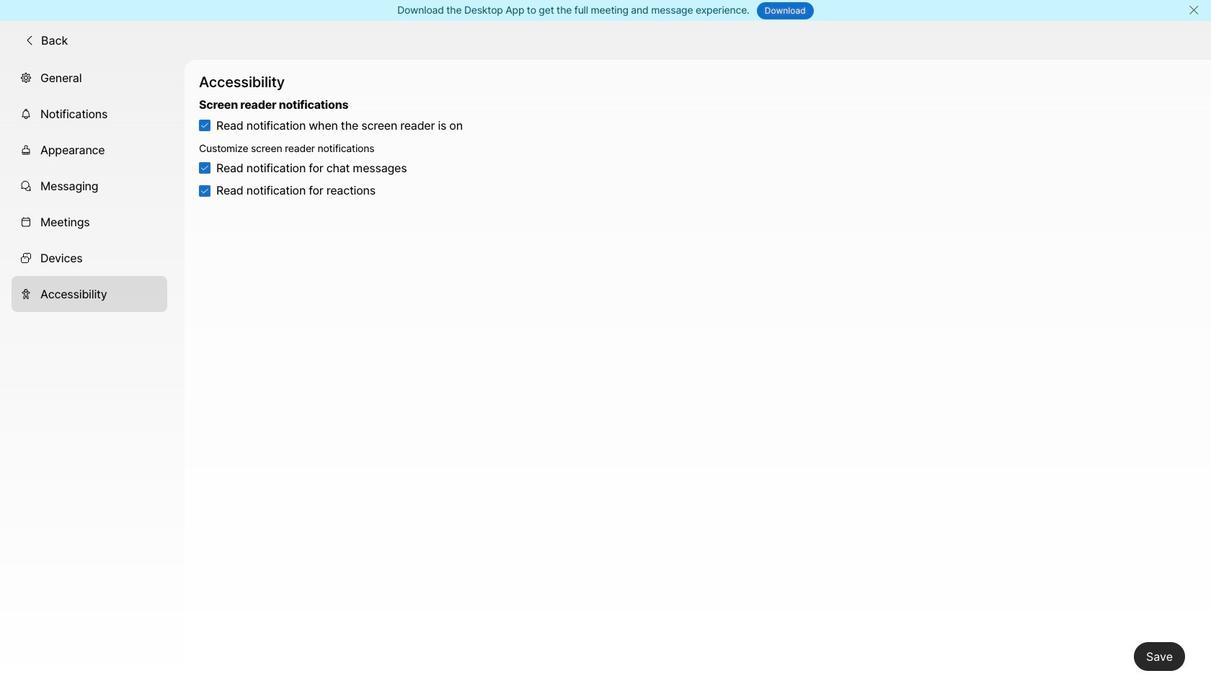 Task type: locate. For each thing, give the bounding box(es) containing it.
notifications tab
[[12, 96, 167, 132]]

appearance tab
[[12, 132, 167, 168]]

devices tab
[[12, 240, 167, 276]]

meetings tab
[[12, 204, 167, 240]]

settings navigation
[[0, 60, 185, 694]]



Task type: describe. For each thing, give the bounding box(es) containing it.
accessibility tab
[[12, 276, 167, 312]]

general tab
[[12, 60, 167, 96]]

cancel_16 image
[[1189, 4, 1200, 16]]

messaging tab
[[12, 168, 167, 204]]



